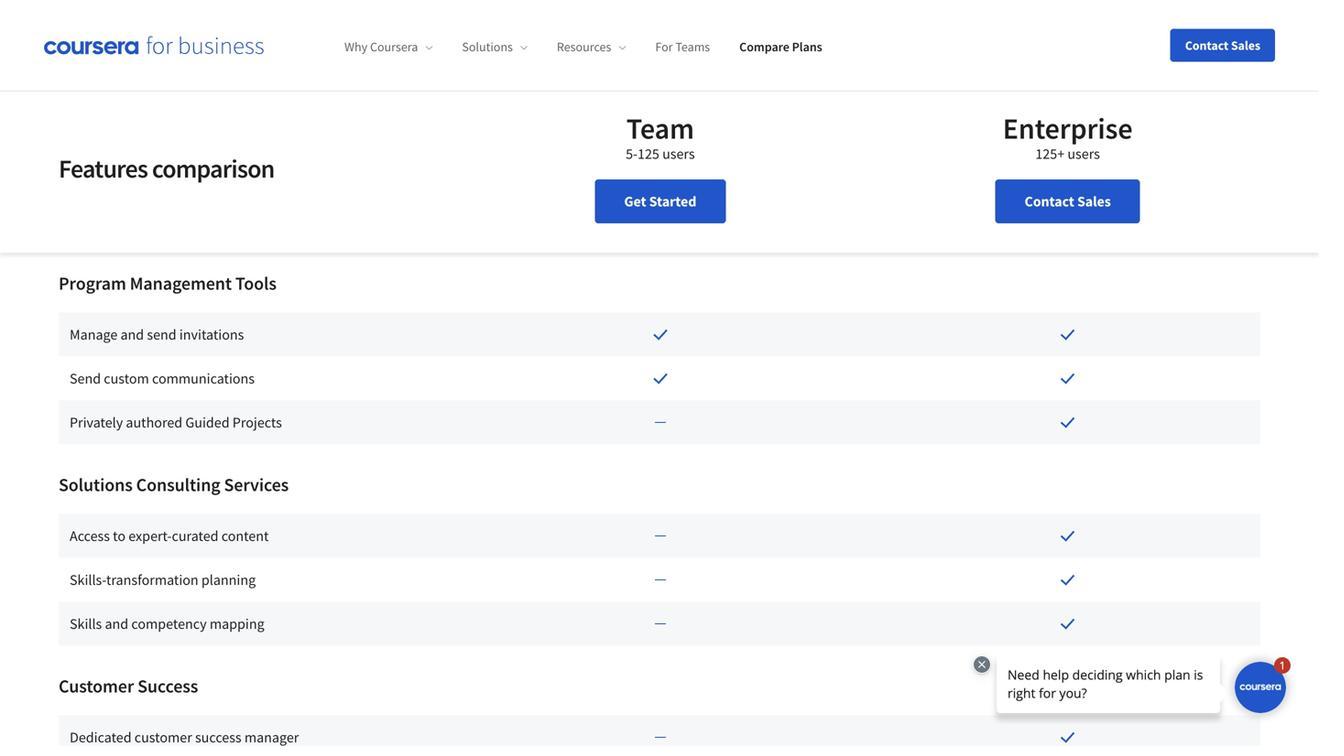 Task type: describe. For each thing, give the bounding box(es) containing it.
features
[[59, 153, 148, 185]]

why
[[344, 39, 368, 55]]

analytics for skills learned, proficiency, and time to mastery
[[70, 58, 432, 77]]

competency
[[131, 615, 207, 634]]

125+
[[1036, 145, 1065, 163]]

and left send
[[120, 326, 144, 344]]

sales for contact sales button
[[1231, 37, 1261, 54]]

skillsets:
[[102, 146, 157, 165]]

program
[[59, 272, 126, 295]]

contact sales for contact sales button
[[1185, 37, 1261, 54]]

sales for "contact sales" link
[[1077, 192, 1111, 211]]

send
[[70, 370, 101, 388]]

consulting
[[136, 474, 220, 497]]

content for based
[[224, 146, 272, 165]]

why coursera
[[344, 39, 418, 55]]

expert-
[[128, 527, 172, 546]]

enterprise
[[1003, 110, 1133, 147]]

customer success
[[59, 675, 198, 698]]

coursera
[[370, 39, 418, 55]]

solutions link
[[462, 39, 528, 55]]

authored
[[126, 414, 182, 432]]

get
[[624, 192, 646, 211]]

and right skills
[[105, 615, 128, 634]]

users inside team 5-125 users
[[662, 145, 695, 163]]

team
[[626, 110, 694, 147]]

get started
[[624, 192, 697, 211]]

for
[[128, 58, 145, 77]]

tools
[[235, 272, 277, 295]]

solutions for solutions link
[[462, 39, 513, 55]]

contact for "contact sales" link
[[1025, 192, 1075, 211]]

compare
[[740, 39, 790, 55]]

skill
[[124, 14, 148, 33]]

content for curated
[[221, 527, 269, 546]]

and right insights
[[202, 14, 225, 33]]

success
[[138, 675, 198, 698]]

management
[[130, 272, 232, 295]]

guided
[[185, 414, 230, 432]]

access to expert-curated content
[[70, 527, 269, 546]]

skills-
[[70, 571, 106, 590]]

insights
[[151, 14, 199, 33]]

plans
[[792, 39, 822, 55]]

teams
[[676, 39, 710, 55]]

comparison
[[152, 153, 274, 185]]

planning
[[201, 571, 256, 590]]

started
[[649, 192, 697, 211]]

send
[[147, 326, 177, 344]]

privately
[[70, 414, 123, 432]]

services
[[224, 474, 289, 497]]

skills
[[70, 615, 102, 634]]

coursera for business image
[[44, 36, 264, 55]]

projects
[[232, 414, 282, 432]]

privately authored guided projects
[[70, 414, 282, 432]]

mastery
[[382, 58, 432, 77]]

solutions for solutions consulting services
[[59, 474, 133, 497]]

300+ skillsets: job-based content recommendations
[[70, 146, 387, 165]]

skills and competency mapping
[[70, 615, 264, 634]]

manage
[[70, 326, 118, 344]]

program management tools
[[59, 272, 277, 295]]

300+
[[70, 146, 99, 165]]

users inside enterprise 125+ users
[[1068, 145, 1100, 163]]

manage and send invitations
[[70, 326, 244, 344]]

compare plans link
[[740, 39, 822, 55]]



Task type: vqa. For each thing, say whether or not it's contained in the screenshot.
topmost an
no



Task type: locate. For each thing, give the bounding box(es) containing it.
for
[[655, 39, 673, 55]]

0 horizontal spatial sales
[[1077, 192, 1111, 211]]

compare plans
[[740, 39, 822, 55]]

to down why coursera
[[366, 58, 379, 77]]

contact sales link
[[995, 180, 1140, 224]]

to right the access
[[113, 527, 126, 546]]

content
[[224, 146, 272, 165], [221, 527, 269, 546]]

skills
[[148, 58, 179, 77]]

resources link
[[557, 39, 626, 55]]

0 vertical spatial contact
[[1185, 37, 1229, 54]]

why coursera link
[[344, 39, 433, 55]]

custom
[[104, 370, 149, 388]]

communications
[[152, 370, 255, 388]]

0 horizontal spatial contact
[[1025, 192, 1075, 211]]

1 horizontal spatial solutions
[[462, 39, 513, 55]]

solutions
[[462, 39, 513, 55], [59, 474, 133, 497]]

enterprise 125+ users
[[1003, 110, 1133, 163]]

team 5-125 users
[[626, 110, 695, 163]]

job-
[[160, 146, 185, 165]]

125
[[638, 145, 660, 163]]

analytics
[[70, 58, 125, 77]]

contact sales button
[[1171, 29, 1275, 62]]

skills-transformation planning
[[70, 571, 256, 590]]

industry skill insights and benchmarking
[[70, 14, 317, 33]]

0 vertical spatial to
[[366, 58, 379, 77]]

0 horizontal spatial contact sales
[[1025, 192, 1111, 211]]

1 vertical spatial to
[[113, 527, 126, 546]]

users
[[662, 145, 695, 163], [1068, 145, 1100, 163]]

0 horizontal spatial users
[[662, 145, 695, 163]]

0 horizontal spatial to
[[113, 527, 126, 546]]

0 vertical spatial content
[[224, 146, 272, 165]]

0 vertical spatial solutions
[[462, 39, 513, 55]]

mapping
[[210, 615, 264, 634]]

1 horizontal spatial to
[[366, 58, 379, 77]]

1 horizontal spatial contact sales
[[1185, 37, 1261, 54]]

for teams
[[655, 39, 710, 55]]

recommendations
[[275, 146, 387, 165]]

users right 125
[[662, 145, 695, 163]]

1 horizontal spatial sales
[[1231, 37, 1261, 54]]

0 vertical spatial sales
[[1231, 37, 1261, 54]]

1 users from the left
[[662, 145, 695, 163]]

0 horizontal spatial solutions
[[59, 474, 133, 497]]

sales inside "contact sales" link
[[1077, 192, 1111, 211]]

1 horizontal spatial contact
[[1185, 37, 1229, 54]]

access
[[70, 527, 110, 546]]

features comparison
[[59, 153, 274, 185]]

contact
[[1185, 37, 1229, 54], [1025, 192, 1075, 211]]

industry
[[70, 14, 121, 33]]

benchmarking
[[228, 14, 317, 33]]

for teams link
[[655, 39, 710, 55]]

customer
[[59, 675, 134, 698]]

users right '125+'
[[1068, 145, 1100, 163]]

contact sales
[[1185, 37, 1261, 54], [1025, 192, 1111, 211]]

content right 'based' at top left
[[224, 146, 272, 165]]

and left time
[[309, 58, 333, 77]]

send custom communications
[[70, 370, 255, 388]]

resources
[[557, 39, 611, 55]]

sales
[[1231, 37, 1261, 54], [1077, 192, 1111, 211]]

curated
[[172, 527, 219, 546]]

1 horizontal spatial users
[[1068, 145, 1100, 163]]

1 vertical spatial solutions
[[59, 474, 133, 497]]

2 users from the left
[[1068, 145, 1100, 163]]

contact for contact sales button
[[1185, 37, 1229, 54]]

solutions consulting services
[[59, 474, 289, 497]]

contact inside button
[[1185, 37, 1229, 54]]

time
[[335, 58, 363, 77]]

1 vertical spatial contact
[[1025, 192, 1075, 211]]

proficiency,
[[235, 58, 306, 77]]

contact sales inside button
[[1185, 37, 1261, 54]]

get started link
[[595, 180, 726, 224]]

1 vertical spatial content
[[221, 527, 269, 546]]

1 vertical spatial sales
[[1077, 192, 1111, 211]]

1 vertical spatial contact sales
[[1025, 192, 1111, 211]]

transformation
[[106, 571, 199, 590]]

5-
[[626, 145, 638, 163]]

sales inside contact sales button
[[1231, 37, 1261, 54]]

learned,
[[182, 58, 232, 77]]

content up planning
[[221, 527, 269, 546]]

to
[[366, 58, 379, 77], [113, 527, 126, 546]]

and
[[202, 14, 225, 33], [309, 58, 333, 77], [120, 326, 144, 344], [105, 615, 128, 634]]

0 vertical spatial contact sales
[[1185, 37, 1261, 54]]

based
[[185, 146, 222, 165]]

contact sales for "contact sales" link
[[1025, 192, 1111, 211]]

invitations
[[179, 326, 244, 344]]



